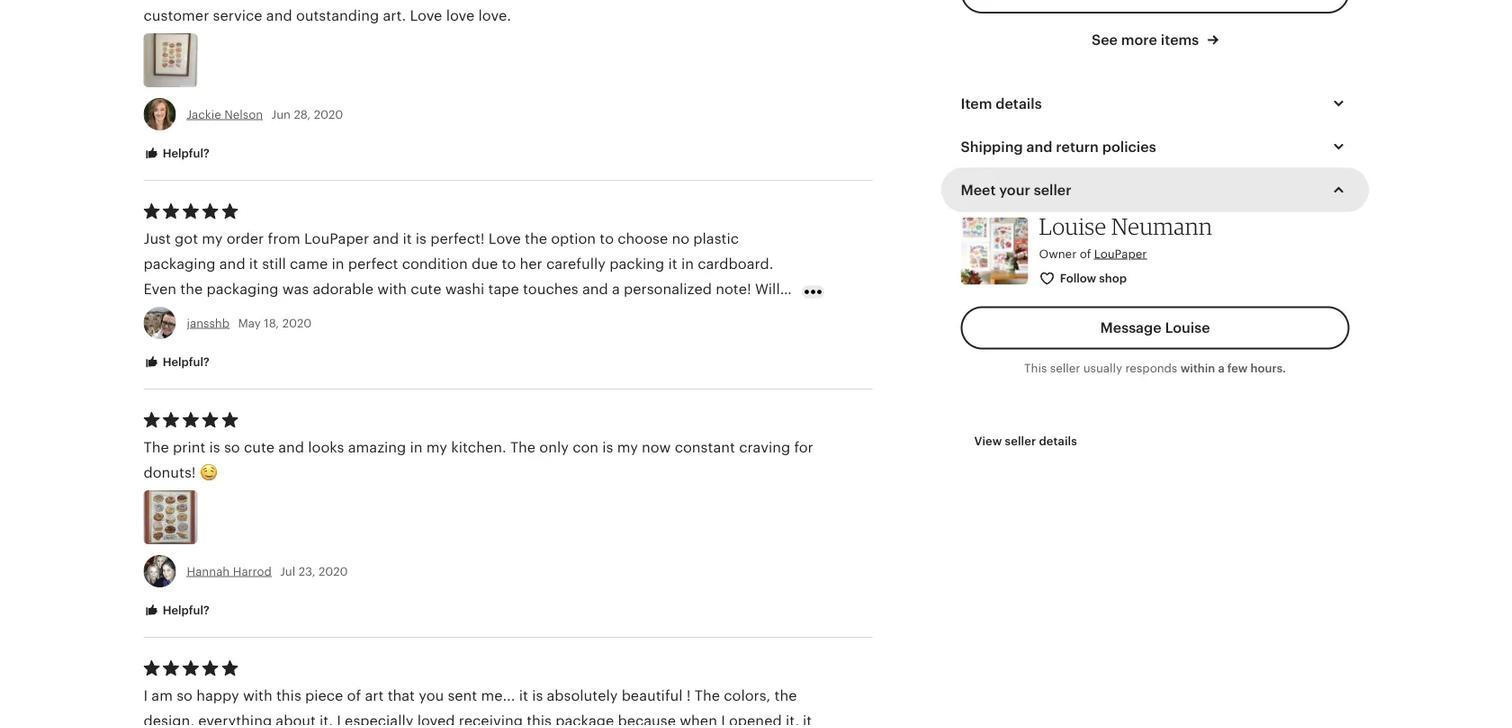 Task type: vqa. For each thing, say whether or not it's contained in the screenshot.
message louise button
yes



Task type: locate. For each thing, give the bounding box(es) containing it.
and down carefully
[[582, 281, 608, 297]]

the
[[525, 230, 547, 247], [180, 281, 203, 297], [501, 306, 523, 322], [774, 687, 797, 704]]

1 horizontal spatial shop
[[1099, 272, 1127, 285]]

my right got
[[202, 230, 223, 247]]

loupaper up follow shop
[[1094, 247, 1147, 261]]

1 helpful? from the top
[[160, 146, 210, 160]]

the inside i am so happy with this piece of art that you sent me... it is absolutely beautiful ! the colors, the design, everything about it. i especially loved receiving this package because when i opened it, i
[[695, 687, 720, 704]]

my left now
[[617, 439, 638, 455]]

of up follow shop 'button' in the top right of the page
[[1080, 247, 1091, 261]]

return
[[1056, 139, 1099, 155]]

the up it,
[[774, 687, 797, 704]]

louise
[[1039, 212, 1106, 240], [1165, 320, 1210, 336]]

follow shop
[[1060, 272, 1127, 285]]

1 vertical spatial to
[[502, 256, 516, 272]]

2 vertical spatial to
[[385, 306, 399, 322]]

especially
[[345, 713, 413, 725]]

plastic
[[693, 230, 739, 247]]

is right me...
[[532, 687, 543, 704]]

to left the her
[[502, 256, 516, 272]]

1 horizontal spatial i
[[337, 713, 341, 725]]

2 helpful? from the top
[[160, 355, 210, 368]]

0 horizontal spatial more
[[444, 306, 480, 322]]

item details button
[[944, 82, 1366, 125]]

shop inside just got my order from loupaper and it is perfect! love the option to choose no plastic packaging and it still came in perfect condition due to her carefully packing it in cardboard. even the packaging was adorable with cute washi tape touches and a personalized note! will definitely keep an eye on this shop to order more in the future!!
[[347, 306, 381, 322]]

jansshb may 18, 2020
[[187, 316, 312, 330]]

to right option
[[600, 230, 614, 247]]

is inside i am so happy with this piece of art that you sent me... it is absolutely beautiful ! the colors, the design, everything about it. i especially loved receiving this package because when i opened it, i
[[532, 687, 543, 704]]

1 vertical spatial louise
[[1165, 320, 1210, 336]]

0 horizontal spatial louise
[[1039, 212, 1106, 240]]

1 horizontal spatial louise
[[1165, 320, 1210, 336]]

so right am
[[177, 687, 193, 704]]

helpful? down jackie
[[160, 146, 210, 160]]

2020
[[314, 108, 343, 121], [282, 316, 312, 330], [319, 565, 348, 578]]

0 horizontal spatial of
[[347, 687, 361, 704]]

i left am
[[144, 687, 148, 704]]

jackie nelson jun 28, 2020
[[187, 108, 343, 121]]

seller right this
[[1050, 362, 1080, 375]]

the down tape
[[501, 306, 523, 322]]

shop down adorable
[[347, 306, 381, 322]]

order
[[227, 230, 264, 247], [403, 306, 441, 322]]

order up still
[[227, 230, 264, 247]]

2020 right 23,
[[319, 565, 348, 578]]

1 vertical spatial with
[[243, 687, 272, 704]]

1 vertical spatial shop
[[347, 306, 381, 322]]

0 vertical spatial louise
[[1039, 212, 1106, 240]]

0 horizontal spatial my
[[202, 230, 223, 247]]

print
[[173, 439, 205, 455]]

to down perfect on the top of page
[[385, 306, 399, 322]]

1 horizontal spatial a
[[1218, 362, 1225, 375]]

1 horizontal spatial more
[[1121, 31, 1157, 48]]

in
[[332, 256, 344, 272], [681, 256, 694, 272], [484, 306, 497, 322], [410, 439, 423, 455]]

adorable
[[313, 281, 374, 297]]

note!
[[716, 281, 751, 297]]

28,
[[294, 108, 311, 121]]

this right on
[[319, 306, 344, 322]]

jul
[[280, 565, 295, 578]]

helpful? down jansshb
[[160, 355, 210, 368]]

i right when
[[721, 713, 725, 725]]

my left kitchen.
[[426, 439, 447, 455]]

2 horizontal spatial the
[[695, 687, 720, 704]]

a left few
[[1218, 362, 1225, 375]]

constant
[[675, 439, 735, 455]]

hannah harrod link
[[187, 565, 272, 578]]

0 horizontal spatial cute
[[244, 439, 275, 455]]

love
[[489, 230, 521, 247]]

1 vertical spatial more
[[444, 306, 480, 322]]

follow
[[1060, 272, 1096, 285]]

this up about
[[276, 687, 301, 704]]

helpful? down hannah
[[160, 603, 210, 617]]

and left looks
[[278, 439, 304, 455]]

and inside "the print is so cute and looks amazing in my kitchen. the only con is my now constant craving for donuts! 🤤"
[[278, 439, 304, 455]]

1 vertical spatial 2020
[[282, 316, 312, 330]]

is right print
[[209, 439, 220, 455]]

0 vertical spatial shop
[[1099, 272, 1127, 285]]

a inside just got my order from loupaper and it is perfect! love the option to choose no plastic packaging and it still came in perfect condition due to her carefully packing it in cardboard. even the packaging was adorable with cute washi tape touches and a personalized note! will definitely keep an eye on this shop to order more in the future!!
[[612, 281, 620, 297]]

of left art
[[347, 687, 361, 704]]

1 vertical spatial cute
[[244, 439, 275, 455]]

helpful? button down hannah
[[130, 594, 223, 627]]

to
[[600, 230, 614, 247], [502, 256, 516, 272], [385, 306, 399, 322]]

that
[[388, 687, 415, 704]]

1 horizontal spatial with
[[377, 281, 407, 297]]

0 vertical spatial so
[[224, 439, 240, 455]]

cute down condition
[[411, 281, 441, 297]]

0 horizontal spatial order
[[227, 230, 264, 247]]

seller for view seller details
[[1005, 434, 1036, 448]]

is right con on the bottom left of page
[[602, 439, 613, 455]]

louise up owner
[[1039, 212, 1106, 240]]

shipping and return policies button
[[944, 125, 1366, 168]]

happy
[[196, 687, 239, 704]]

0 vertical spatial seller
[[1034, 182, 1071, 198]]

2020 right '28,'
[[314, 108, 343, 121]]

touches
[[523, 281, 578, 297]]

0 vertical spatial helpful?
[[160, 146, 210, 160]]

cute inside "the print is so cute and looks amazing in my kitchen. the only con is my now constant craving for donuts! 🤤"
[[244, 439, 275, 455]]

hannah
[[187, 565, 230, 578]]

your
[[999, 182, 1030, 198]]

seller right view
[[1005, 434, 1036, 448]]

is inside just got my order from loupaper and it is perfect! love the option to choose no plastic packaging and it still came in perfect condition due to her carefully packing it in cardboard. even the packaging was adorable with cute washi tape touches and a personalized note! will definitely keep an eye on this shop to order more in the future!!
[[416, 230, 427, 247]]

0 vertical spatial a
[[612, 281, 620, 297]]

2 vertical spatial 2020
[[319, 565, 348, 578]]

hours.
[[1251, 362, 1286, 375]]

loupaper link
[[1094, 247, 1147, 261]]

of
[[1080, 247, 1091, 261], [347, 687, 361, 704]]

my
[[202, 230, 223, 247], [426, 439, 447, 455], [617, 439, 638, 455]]

1 vertical spatial loupaper
[[1094, 247, 1147, 261]]

2 horizontal spatial i
[[721, 713, 725, 725]]

1 vertical spatial so
[[177, 687, 193, 704]]

1 horizontal spatial this
[[319, 306, 344, 322]]

personalized
[[624, 281, 712, 297]]

more down washi
[[444, 306, 480, 322]]

0 horizontal spatial shop
[[347, 306, 381, 322]]

and left still
[[219, 256, 245, 272]]

packaging down got
[[144, 256, 216, 272]]

details right 'item'
[[996, 96, 1042, 112]]

0 vertical spatial 2020
[[314, 108, 343, 121]]

1 vertical spatial seller
[[1050, 362, 1080, 375]]

details right view
[[1039, 434, 1077, 448]]

the left the only
[[510, 439, 536, 455]]

0 vertical spatial this
[[319, 306, 344, 322]]

i
[[144, 687, 148, 704], [337, 713, 341, 725], [721, 713, 725, 725]]

1 horizontal spatial my
[[426, 439, 447, 455]]

louise neumann image
[[961, 218, 1028, 285]]

loupaper inside just got my order from loupaper and it is perfect! love the option to choose no plastic packaging and it still came in perfect condition due to her carefully packing it in cardboard. even the packaging was adorable with cute washi tape touches and a personalized note! will definitely keep an eye on this shop to order more in the future!!
[[304, 230, 369, 247]]

seller right your
[[1034, 182, 1071, 198]]

1 vertical spatial a
[[1218, 362, 1225, 375]]

so inside "the print is so cute and looks amazing in my kitchen. the only con is my now constant craving for donuts! 🤤"
[[224, 439, 240, 455]]

loupaper
[[304, 230, 369, 247], [1094, 247, 1147, 261]]

0 horizontal spatial loupaper
[[304, 230, 369, 247]]

order down condition
[[403, 306, 441, 322]]

2020 right 18,
[[282, 316, 312, 330]]

1 horizontal spatial so
[[224, 439, 240, 455]]

policies
[[1102, 139, 1156, 155]]

a down packing
[[612, 281, 620, 297]]

more
[[1121, 31, 1157, 48], [444, 306, 480, 322]]

in right amazing
[[410, 439, 423, 455]]

with up everything
[[243, 687, 272, 704]]

2 helpful? button from the top
[[130, 346, 223, 379]]

1 helpful? button from the top
[[130, 137, 223, 170]]

message louise
[[1100, 320, 1210, 336]]

this left package
[[527, 713, 552, 725]]

0 horizontal spatial so
[[177, 687, 193, 704]]

0 vertical spatial helpful? button
[[130, 137, 223, 170]]

🤤
[[200, 464, 214, 480]]

3 helpful? from the top
[[160, 603, 210, 617]]

1 horizontal spatial loupaper
[[1094, 247, 1147, 261]]

1 vertical spatial helpful?
[[160, 355, 210, 368]]

1 vertical spatial helpful? button
[[130, 346, 223, 379]]

1 horizontal spatial of
[[1080, 247, 1091, 261]]

0 horizontal spatial this
[[276, 687, 301, 704]]

1 vertical spatial of
[[347, 687, 361, 704]]

louise up within
[[1165, 320, 1210, 336]]

am
[[152, 687, 173, 704]]

!
[[687, 687, 691, 704]]

2 vertical spatial seller
[[1005, 434, 1036, 448]]

when
[[680, 713, 717, 725]]

this seller usually responds within a few hours.
[[1024, 362, 1286, 375]]

will
[[755, 281, 780, 297]]

so
[[224, 439, 240, 455], [177, 687, 193, 704]]

0 vertical spatial details
[[996, 96, 1042, 112]]

shop down loupaper link
[[1099, 272, 1127, 285]]

is
[[416, 230, 427, 247], [209, 439, 220, 455], [602, 439, 613, 455], [532, 687, 543, 704]]

1 vertical spatial this
[[276, 687, 301, 704]]

hannah harrod jul 23, 2020
[[187, 565, 348, 578]]

in up adorable
[[332, 256, 344, 272]]

view seller details
[[974, 434, 1077, 448]]

washi
[[445, 281, 484, 297]]

0 vertical spatial with
[[377, 281, 407, 297]]

beautiful
[[622, 687, 683, 704]]

just
[[144, 230, 171, 247]]

about
[[276, 713, 316, 725]]

0 vertical spatial loupaper
[[304, 230, 369, 247]]

design,
[[144, 713, 194, 725]]

this
[[319, 306, 344, 322], [276, 687, 301, 704], [527, 713, 552, 725]]

0 vertical spatial cute
[[411, 281, 441, 297]]

and left return
[[1026, 139, 1052, 155]]

seller inside dropdown button
[[1034, 182, 1071, 198]]

3 helpful? button from the top
[[130, 594, 223, 627]]

got
[[175, 230, 198, 247]]

of inside i am so happy with this piece of art that you sent me... it is absolutely beautiful ! the colors, the design, everything about it. i especially loved receiving this package because when i opened it, i
[[347, 687, 361, 704]]

packaging up keep on the left of page
[[206, 281, 279, 297]]

0 horizontal spatial with
[[243, 687, 272, 704]]

keep
[[212, 306, 245, 322]]

1 horizontal spatial the
[[510, 439, 536, 455]]

packing
[[609, 256, 664, 272]]

see more items
[[1092, 31, 1202, 48]]

choose
[[618, 230, 668, 247]]

it right me...
[[519, 687, 528, 704]]

shipping
[[961, 139, 1023, 155]]

cute
[[411, 281, 441, 297], [244, 439, 275, 455]]

the up donuts! at left
[[144, 439, 169, 455]]

you
[[419, 687, 444, 704]]

in down no
[[681, 256, 694, 272]]

is up condition
[[416, 230, 427, 247]]

i right it.
[[337, 713, 341, 725]]

helpful? button down jackie
[[130, 137, 223, 170]]

0 vertical spatial to
[[600, 230, 614, 247]]

more right see
[[1121, 31, 1157, 48]]

the right !
[[695, 687, 720, 704]]

1 vertical spatial packaging
[[206, 281, 279, 297]]

usually
[[1083, 362, 1122, 375]]

it inside i am so happy with this piece of art that you sent me... it is absolutely beautiful ! the colors, the design, everything about it. i especially loved receiving this package because when i opened it, i
[[519, 687, 528, 704]]

0 horizontal spatial the
[[144, 439, 169, 455]]

1 horizontal spatial to
[[502, 256, 516, 272]]

the inside i am so happy with this piece of art that you sent me... it is absolutely beautiful ! the colors, the design, everything about it. i especially loved receiving this package because when i opened it, i
[[774, 687, 797, 704]]

0 horizontal spatial a
[[612, 281, 620, 297]]

the
[[144, 439, 169, 455], [510, 439, 536, 455], [695, 687, 720, 704]]

on
[[297, 306, 315, 322]]

with down perfect on the top of page
[[377, 281, 407, 297]]

so right print
[[224, 439, 240, 455]]

helpful? button down definitely
[[130, 346, 223, 379]]

and
[[1026, 139, 1052, 155], [373, 230, 399, 247], [219, 256, 245, 272], [582, 281, 608, 297], [278, 439, 304, 455]]

view details of this review photo by jackie nelson image
[[144, 33, 198, 87]]

cute left looks
[[244, 439, 275, 455]]

1 horizontal spatial cute
[[411, 281, 441, 297]]

loupaper up "came"
[[304, 230, 369, 247]]

0 vertical spatial order
[[227, 230, 264, 247]]

2 vertical spatial helpful?
[[160, 603, 210, 617]]

it
[[403, 230, 412, 247], [249, 256, 258, 272], [668, 256, 677, 272], [519, 687, 528, 704]]

1 vertical spatial order
[[403, 306, 441, 322]]

due
[[472, 256, 498, 272]]

piece
[[305, 687, 343, 704]]

0 vertical spatial of
[[1080, 247, 1091, 261]]

loved
[[417, 713, 455, 725]]

2 vertical spatial this
[[527, 713, 552, 725]]

2 vertical spatial helpful? button
[[130, 594, 223, 627]]



Task type: describe. For each thing, give the bounding box(es) containing it.
items
[[1161, 31, 1199, 48]]

this
[[1024, 362, 1047, 375]]

meet your seller
[[961, 182, 1071, 198]]

nelson
[[224, 108, 263, 121]]

helpful? for jackie nelson jun 28, 2020
[[160, 146, 210, 160]]

it up personalized
[[668, 256, 677, 272]]

the up the her
[[525, 230, 547, 247]]

owner
[[1039, 247, 1077, 261]]

everything
[[198, 713, 272, 725]]

still
[[262, 256, 286, 272]]

helpful? for hannah harrod jul 23, 2020
[[160, 603, 210, 617]]

jansshb
[[187, 316, 230, 330]]

with inside just got my order from loupaper and it is perfect! love the option to choose no plastic packaging and it still came in perfect condition due to her carefully packing it in cardboard. even the packaging was adorable with cute washi tape touches and a personalized note! will definitely keep an eye on this shop to order more in the future!!
[[377, 281, 407, 297]]

opened
[[729, 713, 782, 725]]

tape
[[488, 281, 519, 297]]

2 horizontal spatial to
[[600, 230, 614, 247]]

jansshb link
[[187, 316, 230, 330]]

jackie
[[187, 108, 221, 121]]

perfect!
[[430, 230, 485, 247]]

the print is so cute and looks amazing in my kitchen. the only con is my now constant craving for donuts! 🤤
[[144, 439, 813, 480]]

i am so happy with this piece of art that you sent me... it is absolutely beautiful ! the colors, the design, everything about it. i especially loved receiving this package because when i opened it, i
[[144, 687, 812, 725]]

cardboard.
[[698, 256, 773, 272]]

package
[[555, 713, 614, 725]]

louise inside louise neumann owner of loupaper
[[1039, 212, 1106, 240]]

now
[[642, 439, 671, 455]]

2 horizontal spatial my
[[617, 439, 638, 455]]

was
[[282, 281, 309, 297]]

future!!
[[527, 306, 577, 322]]

within
[[1180, 362, 1215, 375]]

kitchen.
[[451, 439, 506, 455]]

only
[[539, 439, 569, 455]]

amazing
[[348, 439, 406, 455]]

it,
[[786, 713, 799, 725]]

of inside louise neumann owner of loupaper
[[1080, 247, 1091, 261]]

view details of this review photo by hannah harrod image
[[144, 490, 198, 544]]

2 horizontal spatial this
[[527, 713, 552, 725]]

receiving
[[459, 713, 523, 725]]

responds
[[1125, 362, 1177, 375]]

meet your seller button
[[944, 168, 1366, 212]]

0 vertical spatial more
[[1121, 31, 1157, 48]]

this inside just got my order from loupaper and it is perfect! love the option to choose no plastic packaging and it still came in perfect condition due to her carefully packing it in cardboard. even the packaging was adorable with cute washi tape touches and a personalized note! will definitely keep an eye on this shop to order more in the future!!
[[319, 306, 344, 322]]

in down tape
[[484, 306, 497, 322]]

jackie nelson link
[[187, 108, 263, 121]]

condition
[[402, 256, 468, 272]]

no
[[672, 230, 689, 247]]

my inside just got my order from loupaper and it is perfect! love the option to choose no plastic packaging and it still came in perfect condition due to her carefully packing it in cardboard. even the packaging was adorable with cute washi tape touches and a personalized note! will definitely keep an eye on this shop to order more in the future!!
[[202, 230, 223, 247]]

more inside just got my order from loupaper and it is perfect! love the option to choose no plastic packaging and it still came in perfect condition due to her carefully packing it in cardboard. even the packaging was adorable with cute washi tape touches and a personalized note! will definitely keep an eye on this shop to order more in the future!!
[[444, 306, 480, 322]]

an
[[249, 306, 265, 322]]

it up condition
[[403, 230, 412, 247]]

helpful? button for hannah harrod
[[130, 594, 223, 627]]

0 horizontal spatial i
[[144, 687, 148, 704]]

shop inside 'button'
[[1099, 272, 1127, 285]]

may
[[238, 316, 261, 330]]

and up perfect on the top of page
[[373, 230, 399, 247]]

jun
[[271, 108, 291, 121]]

message louise button
[[961, 306, 1349, 349]]

few
[[1227, 362, 1248, 375]]

looks
[[308, 439, 344, 455]]

0 horizontal spatial to
[[385, 306, 399, 322]]

shipping and return policies
[[961, 139, 1156, 155]]

18,
[[264, 316, 279, 330]]

1 horizontal spatial order
[[403, 306, 441, 322]]

louise inside button
[[1165, 320, 1210, 336]]

the up definitely
[[180, 281, 203, 297]]

definitely
[[144, 306, 208, 322]]

absolutely
[[547, 687, 618, 704]]

neumann
[[1111, 212, 1212, 240]]

donuts!
[[144, 464, 196, 480]]

craving
[[739, 439, 790, 455]]

item details
[[961, 96, 1042, 112]]

in inside "the print is so cute and looks amazing in my kitchen. the only con is my now constant craving for donuts! 🤤"
[[410, 439, 423, 455]]

it left still
[[249, 256, 258, 272]]

and inside dropdown button
[[1026, 139, 1052, 155]]

for
[[794, 439, 813, 455]]

follow shop button
[[1025, 262, 1142, 295]]

carefully
[[546, 256, 606, 272]]

0 vertical spatial packaging
[[144, 256, 216, 272]]

see more items link
[[1092, 30, 1219, 50]]

just got my order from loupaper and it is perfect! love the option to choose no plastic packaging and it still came in perfect condition due to her carefully packing it in cardboard. even the packaging was adorable with cute washi tape touches and a personalized note! will definitely keep an eye on this shop to order more in the future!!
[[144, 230, 780, 322]]

it.
[[320, 713, 333, 725]]

option
[[551, 230, 596, 247]]

from
[[268, 230, 300, 247]]

eye
[[269, 306, 293, 322]]

cute inside just got my order from loupaper and it is perfect! love the option to choose no plastic packaging and it still came in perfect condition due to her carefully packing it in cardboard. even the packaging was adorable with cute washi tape touches and a personalized note! will definitely keep an eye on this shop to order more in the future!!
[[411, 281, 441, 297]]

sent
[[448, 687, 477, 704]]

seller for this seller usually responds within a few hours.
[[1050, 362, 1080, 375]]

because
[[618, 713, 676, 725]]

2020 for 28,
[[314, 108, 343, 121]]

so inside i am so happy with this piece of art that you sent me... it is absolutely beautiful ! the colors, the design, everything about it. i especially loved receiving this package because when i opened it, i
[[177, 687, 193, 704]]

2020 for 23,
[[319, 565, 348, 578]]

23,
[[298, 565, 315, 578]]

item
[[961, 96, 992, 112]]

details inside dropdown button
[[996, 96, 1042, 112]]

1 vertical spatial details
[[1039, 434, 1077, 448]]

loupaper inside louise neumann owner of loupaper
[[1094, 247, 1147, 261]]

harrod
[[233, 565, 272, 578]]

louise neumann owner of loupaper
[[1039, 212, 1212, 261]]

came
[[290, 256, 328, 272]]

view seller details link
[[961, 425, 1091, 458]]

me...
[[481, 687, 515, 704]]

with inside i am so happy with this piece of art that you sent me... it is absolutely beautiful ! the colors, the design, everything about it. i especially loved receiving this package because when i opened it, i
[[243, 687, 272, 704]]

helpful? button for jackie nelson
[[130, 137, 223, 170]]



